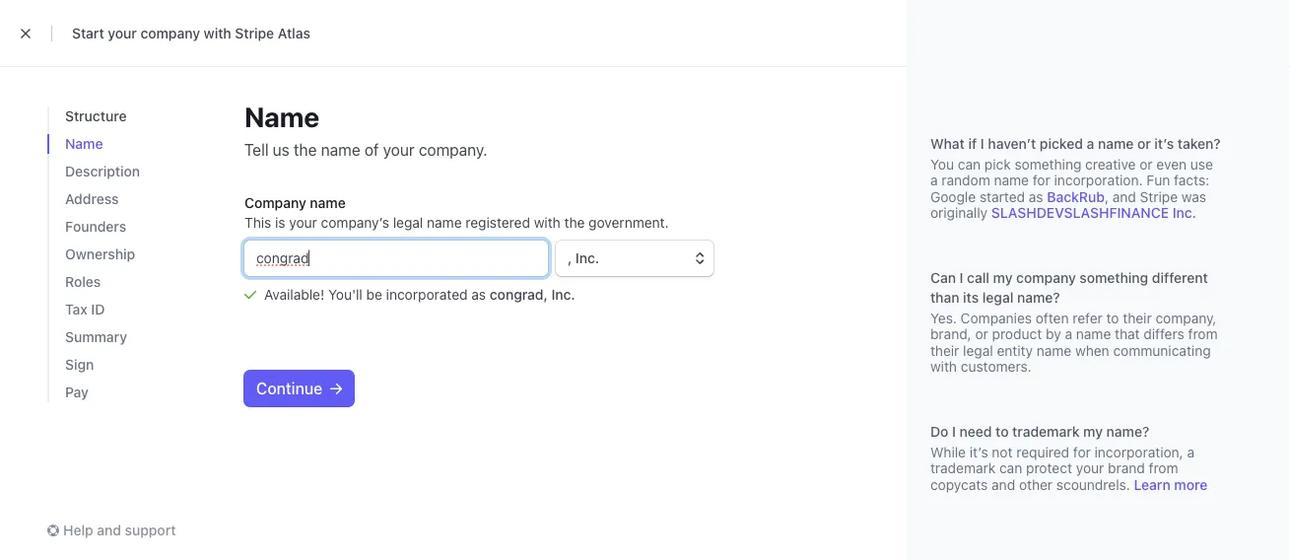 Task type: locate. For each thing, give the bounding box(es) containing it.
1 horizontal spatial their
[[1124, 310, 1152, 326]]

0 horizontal spatial to
[[996, 424, 1009, 440]]

1 vertical spatial from
[[1149, 460, 1179, 476]]

name link
[[65, 134, 103, 154]]

slashdevslashfinance inc.
[[992, 205, 1197, 221]]

or left even
[[1140, 156, 1153, 172]]

a up more
[[1188, 444, 1195, 460]]

legal left entity
[[964, 342, 994, 358]]

to inside can i call my company something different than its legal name? yes. companies often refer to their company, brand, or product by a name that differs from their legal entity name when communicating with customers.
[[1107, 310, 1120, 326]]

1 vertical spatial with
[[534, 214, 561, 231]]

your inside name tell us the name of your company.
[[383, 141, 415, 159]]

tell
[[245, 141, 269, 159]]

a inside while it's not required for incorporation, a trademark can protect your brand from copycats and other scoundrels.
[[1188, 444, 1195, 460]]

svg image
[[330, 383, 342, 395]]

your left brand
[[1077, 460, 1105, 476]]

1 vertical spatial my
[[1084, 424, 1103, 440]]

name down haven't
[[995, 172, 1030, 188]]

haven't
[[988, 136, 1037, 152]]

can
[[931, 270, 957, 286]]

0 vertical spatial name
[[245, 100, 320, 133]]

0 vertical spatial stripe
[[235, 25, 274, 41]]

0 vertical spatial from
[[1189, 326, 1218, 342]]

their
[[1124, 310, 1152, 326], [931, 342, 960, 358]]

entity
[[997, 342, 1033, 358]]

or up fun
[[1138, 136, 1152, 152]]

0 horizontal spatial for
[[1033, 172, 1051, 188]]

more
[[1175, 476, 1208, 493]]

was
[[1182, 188, 1207, 205]]

company,
[[1156, 310, 1217, 326]]

and right the , at the top of page
[[1113, 188, 1137, 205]]

1 horizontal spatial with
[[534, 214, 561, 231]]

1 horizontal spatial it's
[[1155, 136, 1175, 152]]

0 vertical spatial for
[[1033, 172, 1051, 188]]

and
[[1113, 188, 1137, 205], [992, 476, 1016, 493], [97, 522, 121, 538]]

1 horizontal spatial trademark
[[1013, 424, 1080, 440]]

0 horizontal spatial i
[[953, 424, 956, 440]]

use
[[1191, 156, 1214, 172]]

1 vertical spatial something
[[1080, 270, 1149, 286]]

stripe down even
[[1141, 188, 1178, 205]]

and inside ', and stripe was originally'
[[1113, 188, 1137, 205]]

it's down 'need'
[[970, 444, 989, 460]]

1 horizontal spatial as
[[1029, 188, 1044, 205]]

what if i haven't picked a name or it's taken?
[[931, 136, 1221, 152]]

picked
[[1040, 136, 1084, 152]]

incorporation,
[[1095, 444, 1184, 460]]

legal up companies
[[983, 289, 1014, 306]]

with right registered
[[534, 214, 561, 231]]

the inside name tell us the name of your company.
[[294, 141, 317, 159]]

0 horizontal spatial name
[[65, 136, 103, 152]]

0 horizontal spatial stripe
[[235, 25, 274, 41]]

originally
[[931, 205, 988, 221]]

atlas
[[278, 25, 311, 41]]

as right started
[[1029, 188, 1044, 205]]

your right start
[[108, 25, 137, 41]]

different
[[1153, 270, 1209, 286]]

0 vertical spatial the
[[294, 141, 317, 159]]

you
[[931, 156, 955, 172]]

slashdevslashfinance
[[992, 205, 1170, 221]]

to
[[1107, 310, 1120, 326], [996, 424, 1009, 440]]

i inside can i call my company something different than its legal name? yes. companies often refer to their company, brand, or product by a name that differs from their legal entity name when communicating with customers.
[[960, 270, 964, 286]]

as
[[1029, 188, 1044, 205], [472, 286, 486, 303]]

your right is
[[289, 214, 317, 231]]

0 horizontal spatial and
[[97, 522, 121, 538]]

is
[[275, 214, 286, 231]]

2 vertical spatial or
[[976, 326, 989, 342]]

0 horizontal spatial it's
[[970, 444, 989, 460]]

1 vertical spatial can
[[1000, 460, 1023, 476]]

your
[[108, 25, 137, 41], [383, 141, 415, 159], [289, 214, 317, 231], [1077, 460, 1105, 476]]

yes.
[[931, 310, 957, 326]]

need
[[960, 424, 992, 440]]

1 horizontal spatial my
[[1084, 424, 1103, 440]]

name left that
[[1077, 326, 1112, 342]]

communicating
[[1114, 342, 1212, 358]]

0 horizontal spatial from
[[1149, 460, 1179, 476]]

0 vertical spatial with
[[204, 25, 231, 41]]

0 vertical spatial and
[[1113, 188, 1137, 205]]

trademark down 'need'
[[931, 460, 996, 476]]

a inside can i call my company something different than its legal name? yes. companies often refer to their company, brand, or product by a name that differs from their legal entity name when communicating with customers.
[[1065, 326, 1073, 342]]

and inside while it's not required for incorporation, a trademark can protect your brand from copycats and other scoundrels.
[[992, 476, 1016, 493]]

1 vertical spatial i
[[960, 270, 964, 286]]

something up refer
[[1080, 270, 1149, 286]]

1 horizontal spatial from
[[1189, 326, 1218, 342]]

its
[[964, 289, 979, 306]]

with
[[204, 25, 231, 41], [534, 214, 561, 231], [931, 358, 958, 375]]

something inside can i call my company something different than its legal name? yes. companies often refer to their company, brand, or product by a name that differs from their legal entity name when communicating with customers.
[[1080, 270, 1149, 286]]

for down picked
[[1033, 172, 1051, 188]]

with down 'brand,'
[[931, 358, 958, 375]]

name left of
[[321, 141, 361, 159]]

or inside you can pick something creative or even use a random name for incorporation. fun facts: google started as
[[1140, 156, 1153, 172]]

2 horizontal spatial and
[[1113, 188, 1137, 205]]

1 vertical spatial the
[[565, 214, 585, 231]]

the left government.
[[565, 214, 585, 231]]

2 vertical spatial legal
[[964, 342, 994, 358]]

, and stripe was originally
[[931, 188, 1207, 221]]

0 vertical spatial legal
[[393, 214, 423, 231]]

name up the 'creative' at top right
[[1099, 136, 1134, 152]]

company
[[140, 25, 200, 41], [1017, 270, 1077, 286]]

0 vertical spatial my
[[994, 270, 1013, 286]]

it's
[[1155, 136, 1175, 152], [970, 444, 989, 460]]

not
[[992, 444, 1013, 460]]

company up often
[[1017, 270, 1077, 286]]

structure
[[65, 108, 127, 124]]

structure link
[[65, 107, 127, 126]]

can inside you can pick something creative or even use a random name for incorporation. fun facts: google started as
[[958, 156, 981, 172]]

to right refer
[[1107, 310, 1120, 326]]

or right 'brand,'
[[976, 326, 989, 342]]

the inside company name this is your company's legal name registered with the government.
[[565, 214, 585, 231]]

1 vertical spatial it's
[[970, 444, 989, 460]]

as inside you can pick something creative or even use a random name for incorporation. fun facts: google started as
[[1029, 188, 1044, 205]]

their down yes.
[[931, 342, 960, 358]]

1 horizontal spatial for
[[1074, 444, 1091, 460]]

it's inside while it's not required for incorporation, a trademark can protect your brand from copycats and other scoundrels.
[[970, 444, 989, 460]]

0 horizontal spatial as
[[472, 286, 486, 303]]

to up the not
[[996, 424, 1009, 440]]

1 horizontal spatial the
[[565, 214, 585, 231]]

name down "structure" link at the left of the page
[[65, 136, 103, 152]]

inc. down facts:
[[1173, 205, 1197, 221]]

can left protect
[[1000, 460, 1023, 476]]

1 horizontal spatial can
[[1000, 460, 1023, 476]]

name inside you can pick something creative or even use a random name for incorporation. fun facts: google started as
[[995, 172, 1030, 188]]

1 vertical spatial inc.
[[552, 286, 576, 303]]

for
[[1033, 172, 1051, 188], [1074, 444, 1091, 460]]

trademark up required
[[1013, 424, 1080, 440]]

a
[[1087, 136, 1095, 152], [931, 172, 938, 188], [1065, 326, 1073, 342], [1188, 444, 1195, 460]]

0 vertical spatial can
[[958, 156, 981, 172]]

2 vertical spatial with
[[931, 358, 958, 375]]

0 horizontal spatial can
[[958, 156, 981, 172]]

their up communicating
[[1124, 310, 1152, 326]]

and right help
[[97, 522, 121, 538]]

required
[[1017, 444, 1070, 460]]

inc.
[[1173, 205, 1197, 221], [552, 286, 576, 303]]

and left other
[[992, 476, 1016, 493]]

0 vertical spatial i
[[981, 136, 985, 152]]

the right us
[[294, 141, 317, 159]]

when
[[1076, 342, 1110, 358]]

continue
[[256, 379, 323, 398]]

1 vertical spatial their
[[931, 342, 960, 358]]

0 horizontal spatial trademark
[[931, 460, 996, 476]]

inc. right congrad,
[[552, 286, 576, 303]]

something
[[1015, 156, 1082, 172], [1080, 270, 1149, 286]]

1 vertical spatial name
[[65, 136, 103, 152]]

a left 'random'
[[931, 172, 938, 188]]

0 vertical spatial as
[[1029, 188, 1044, 205]]

with left 'atlas'
[[204, 25, 231, 41]]

a right by on the bottom
[[1065, 326, 1073, 342]]

name?
[[1018, 289, 1061, 306], [1107, 424, 1150, 440]]

1 horizontal spatial company
[[1017, 270, 1077, 286]]

i left call
[[960, 270, 964, 286]]

i right 'do'
[[953, 424, 956, 440]]

my up while it's not required for incorporation, a trademark can protect your brand from copycats and other scoundrels.
[[1084, 424, 1103, 440]]

can down if
[[958, 156, 981, 172]]

name tell us the name of your company.
[[245, 100, 488, 159]]

from inside while it's not required for incorporation, a trademark can protect your brand from copycats and other scoundrels.
[[1149, 460, 1179, 476]]

2 vertical spatial and
[[97, 522, 121, 538]]

1 horizontal spatial i
[[960, 270, 964, 286]]

0 vertical spatial to
[[1107, 310, 1120, 326]]

0 horizontal spatial name?
[[1018, 289, 1061, 306]]

i right if
[[981, 136, 985, 152]]

stripe inside ', and stripe was originally'
[[1141, 188, 1178, 205]]

1 horizontal spatial to
[[1107, 310, 1120, 326]]

0 vertical spatial name?
[[1018, 289, 1061, 306]]

1 vertical spatial trademark
[[931, 460, 996, 476]]

your right of
[[383, 141, 415, 159]]

random
[[942, 172, 991, 188]]

from
[[1189, 326, 1218, 342], [1149, 460, 1179, 476]]

1 vertical spatial for
[[1074, 444, 1091, 460]]

support
[[125, 522, 176, 538]]

0 vertical spatial inc.
[[1173, 205, 1197, 221]]

you'll
[[328, 286, 363, 303]]

0 vertical spatial company
[[140, 25, 200, 41]]

company right start
[[140, 25, 200, 41]]

trademark
[[1013, 424, 1080, 440], [931, 460, 996, 476]]

1 horizontal spatial and
[[992, 476, 1016, 493]]

something inside you can pick something creative or even use a random name for incorporation. fun facts: google started as
[[1015, 156, 1082, 172]]

2 horizontal spatial with
[[931, 358, 958, 375]]

name? up often
[[1018, 289, 1061, 306]]

help
[[63, 522, 93, 538]]

0 vertical spatial something
[[1015, 156, 1082, 172]]

can
[[958, 156, 981, 172], [1000, 460, 1023, 476]]

name inside name tell us the name of your company.
[[245, 100, 320, 133]]

1 vertical spatial as
[[472, 286, 486, 303]]

registered
[[466, 214, 530, 231]]

for inside you can pick something creative or even use a random name for incorporation. fun facts: google started as
[[1033, 172, 1051, 188]]

stripe left 'atlas'
[[235, 25, 274, 41]]

something down picked
[[1015, 156, 1082, 172]]

can i call my company something different than its legal name? yes. companies often refer to their company, brand, or product by a name that differs from their legal entity name when communicating with customers.
[[931, 270, 1218, 375]]

1 vertical spatial or
[[1140, 156, 1153, 172]]

for up scoundrels.
[[1074, 444, 1091, 460]]

1 horizontal spatial name
[[245, 100, 320, 133]]

name? up incorporation,
[[1107, 424, 1150, 440]]

a up the 'creative' at top right
[[1087, 136, 1095, 152]]

1 vertical spatial stripe
[[1141, 188, 1178, 205]]

2 vertical spatial i
[[953, 424, 956, 440]]

0 vertical spatial or
[[1138, 136, 1152, 152]]

1 vertical spatial and
[[992, 476, 1016, 493]]

as left congrad,
[[472, 286, 486, 303]]

name up us
[[245, 100, 320, 133]]

your inside while it's not required for incorporation, a trademark can protect your brand from copycats and other scoundrels.
[[1077, 460, 1105, 476]]

1 horizontal spatial name?
[[1107, 424, 1150, 440]]

1 horizontal spatial stripe
[[1141, 188, 1178, 205]]

1 vertical spatial to
[[996, 424, 1009, 440]]

name
[[245, 100, 320, 133], [65, 136, 103, 152]]

0 horizontal spatial my
[[994, 270, 1013, 286]]

1 vertical spatial company
[[1017, 270, 1077, 286]]

it's up even
[[1155, 136, 1175, 152]]

0 horizontal spatial company
[[140, 25, 200, 41]]

with inside company name this is your company's legal name registered with the government.
[[534, 214, 561, 231]]

legal up company name text box
[[393, 214, 423, 231]]

of
[[365, 141, 379, 159]]

protect
[[1027, 460, 1073, 476]]

learn more link
[[1135, 476, 1208, 493]]

my right call
[[994, 270, 1013, 286]]

Company name text field
[[245, 241, 548, 276]]

be
[[366, 286, 383, 303]]

and for support
[[97, 522, 121, 538]]

fun
[[1147, 172, 1171, 188]]

i
[[981, 136, 985, 152], [960, 270, 964, 286], [953, 424, 956, 440]]

0 horizontal spatial the
[[294, 141, 317, 159]]

legal
[[393, 214, 423, 231], [983, 289, 1014, 306], [964, 342, 994, 358]]



Task type: describe. For each thing, give the bounding box(es) containing it.
refer
[[1073, 310, 1103, 326]]

2 horizontal spatial i
[[981, 136, 985, 152]]

learn more
[[1135, 476, 1208, 493]]

companies
[[961, 310, 1032, 326]]

help and support link
[[47, 521, 176, 540]]

0 vertical spatial their
[[1124, 310, 1152, 326]]

1 vertical spatial legal
[[983, 289, 1014, 306]]

a inside you can pick something creative or even use a random name for incorporation. fun facts: google started as
[[931, 172, 938, 188]]

other
[[1020, 476, 1053, 493]]

start your company with stripe atlas
[[72, 25, 311, 41]]

name for name tell us the name of your company.
[[245, 100, 320, 133]]

google
[[931, 188, 976, 205]]

0 horizontal spatial their
[[931, 342, 960, 358]]

your inside company name this is your company's legal name registered with the government.
[[289, 214, 317, 231]]

product
[[993, 326, 1043, 342]]

or inside can i call my company something different than its legal name? yes. companies often refer to their company, brand, or product by a name that differs from their legal entity name when communicating with customers.
[[976, 326, 989, 342]]

brand
[[1108, 460, 1146, 476]]

i for need
[[953, 424, 956, 440]]

name left registered
[[427, 214, 462, 231]]

trademark inside while it's not required for incorporation, a trademark can protect your brand from copycats and other scoundrels.
[[931, 460, 996, 476]]

started
[[980, 188, 1026, 205]]

legal inside company name this is your company's legal name registered with the government.
[[393, 214, 423, 231]]

copycats
[[931, 476, 988, 493]]

this
[[245, 214, 271, 231]]

what
[[931, 136, 965, 152]]

government.
[[589, 214, 669, 231]]

name for name
[[65, 136, 103, 152]]

help and support
[[63, 522, 176, 538]]

0 vertical spatial it's
[[1155, 136, 1175, 152]]

do
[[931, 424, 949, 440]]

pick
[[985, 156, 1011, 172]]

that
[[1115, 326, 1141, 342]]

start
[[72, 25, 104, 41]]

company's
[[321, 214, 389, 231]]

even
[[1157, 156, 1187, 172]]

my inside can i call my company something different than its legal name? yes. companies often refer to their company, brand, or product by a name that differs from their legal entity name when communicating with customers.
[[994, 270, 1013, 286]]

by
[[1046, 326, 1062, 342]]

name up company's
[[310, 195, 346, 211]]

call
[[968, 270, 990, 286]]

continue button
[[245, 371, 354, 406]]

congrad,
[[490, 286, 548, 303]]

you can pick something creative or even use a random name for incorporation. fun facts: google started as
[[931, 156, 1214, 205]]

available!
[[264, 286, 325, 303]]

brand,
[[931, 326, 972, 342]]

and for stripe
[[1113, 188, 1137, 205]]

incorporated
[[386, 286, 468, 303]]

company.
[[419, 141, 488, 159]]

backrub link
[[1048, 188, 1105, 205]]

taken?
[[1178, 136, 1221, 152]]

do i need to trademark my name?
[[931, 424, 1150, 440]]

if
[[969, 136, 977, 152]]

than
[[931, 289, 960, 306]]

us
[[273, 141, 290, 159]]

company inside can i call my company something different than its legal name? yes. companies often refer to their company, brand, or product by a name that differs from their legal entity name when communicating with customers.
[[1017, 270, 1077, 286]]

backrub
[[1048, 188, 1105, 205]]

company name this is your company's legal name registered with the government.
[[245, 195, 669, 231]]

name inside name tell us the name of your company.
[[321, 141, 361, 159]]

with inside can i call my company something different than its legal name? yes. companies often refer to their company, brand, or product by a name that differs from their legal entity name when communicating with customers.
[[931, 358, 958, 375]]

,
[[1105, 188, 1109, 205]]

differs
[[1144, 326, 1185, 342]]

0 horizontal spatial inc.
[[552, 286, 576, 303]]

0 vertical spatial trademark
[[1013, 424, 1080, 440]]

while
[[931, 444, 966, 460]]

can inside while it's not required for incorporation, a trademark can protect your brand from copycats and other scoundrels.
[[1000, 460, 1023, 476]]

name? inside can i call my company something different than its legal name? yes. companies often refer to their company, brand, or product by a name that differs from their legal entity name when communicating with customers.
[[1018, 289, 1061, 306]]

learn
[[1135, 476, 1171, 493]]

scoundrels.
[[1057, 476, 1131, 493]]

slashdevslashfinance inc. link
[[992, 205, 1197, 221]]

while it's not required for incorporation, a trademark can protect your brand from copycats and other scoundrels.
[[931, 444, 1195, 493]]

company
[[245, 195, 306, 211]]

creative
[[1086, 156, 1137, 172]]

customers.
[[961, 358, 1032, 375]]

0 horizontal spatial with
[[204, 25, 231, 41]]

name down often
[[1037, 342, 1072, 358]]

1 horizontal spatial inc.
[[1173, 205, 1197, 221]]

often
[[1036, 310, 1069, 326]]

i for call
[[960, 270, 964, 286]]

from inside can i call my company something different than its legal name? yes. companies often refer to their company, brand, or product by a name that differs from their legal entity name when communicating with customers.
[[1189, 326, 1218, 342]]

1 vertical spatial name?
[[1107, 424, 1150, 440]]

for inside while it's not required for incorporation, a trademark can protect your brand from copycats and other scoundrels.
[[1074, 444, 1091, 460]]

incorporation.
[[1055, 172, 1143, 188]]

facts:
[[1175, 172, 1210, 188]]

available! you'll be incorporated as congrad, inc.
[[264, 286, 576, 303]]



Task type: vqa. For each thing, say whether or not it's contained in the screenshot.
'company's'
yes



